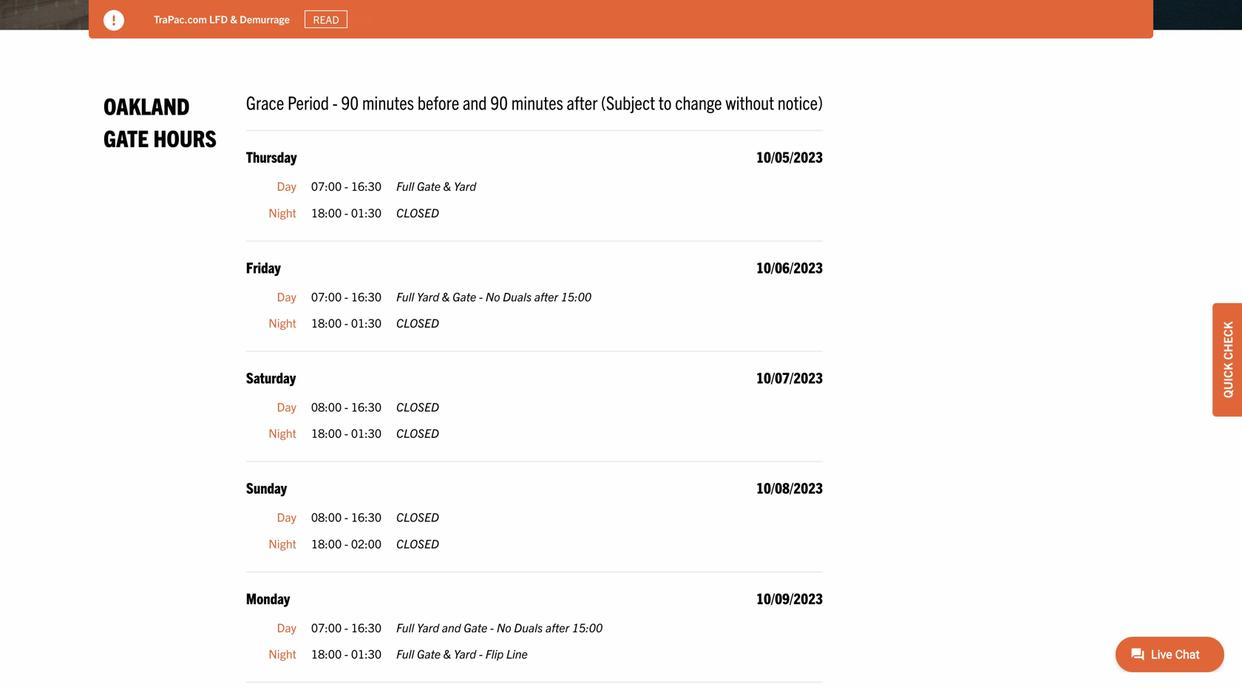 Task type: vqa. For each thing, say whether or not it's contained in the screenshot.


Task type: locate. For each thing, give the bounding box(es) containing it.
2 16:30 from the top
[[351, 289, 382, 304]]

before
[[418, 90, 459, 114]]

18:00
[[311, 205, 342, 219], [311, 315, 342, 330], [311, 425, 342, 440], [311, 536, 342, 551], [311, 646, 342, 661]]

18:00 - 01:30
[[311, 205, 382, 219], [311, 315, 382, 330], [311, 425, 382, 440], [311, 646, 382, 661]]

16:30 for thursday
[[351, 178, 382, 193]]

1 read link from the left
[[305, 10, 348, 28]]

monday
[[246, 589, 290, 607]]

2 18:00 - 01:30 from the top
[[311, 315, 382, 330]]

4 18:00 - 01:30 from the top
[[311, 646, 382, 661]]

duals
[[503, 289, 532, 304], [514, 620, 543, 635]]

and up full gate & yard - flip line
[[442, 620, 461, 635]]

16:30
[[351, 178, 382, 193], [351, 289, 382, 304], [351, 399, 382, 414], [351, 509, 382, 524], [351, 620, 382, 635]]

01:30
[[351, 205, 382, 219], [351, 315, 382, 330], [351, 425, 382, 440], [351, 646, 382, 661]]

night up monday
[[269, 536, 297, 551]]

07:00 - 16:30 for friday
[[311, 289, 382, 304]]

night for sunday
[[269, 536, 297, 551]]

0 horizontal spatial 90
[[341, 90, 359, 114]]

16:30 for sunday
[[351, 509, 382, 524]]

1 08:00 from the top
[[311, 399, 342, 414]]

1 07:00 - 16:30 from the top
[[311, 178, 382, 193]]

2 closed from the top
[[396, 315, 439, 330]]

18:00 for monday
[[311, 646, 342, 661]]

0 horizontal spatial minutes
[[362, 90, 414, 114]]

read link right meaning
[[339, 10, 382, 28]]

full
[[396, 178, 414, 193], [396, 289, 414, 304], [396, 620, 414, 635], [396, 646, 414, 661]]

grace period - 90 minutes before and 90 minutes after (subject to change without notice)
[[246, 90, 823, 114]]

quick check
[[1220, 321, 1235, 398]]

0 vertical spatial 07:00 - 16:30
[[311, 178, 382, 193]]

08:00 - 16:30 for saturday
[[311, 399, 382, 414]]

duals for 10/09/2023
[[514, 620, 543, 635]]

day for monday
[[277, 620, 297, 635]]

and
[[463, 90, 487, 114], [442, 620, 461, 635]]

night down the thursday
[[269, 205, 297, 219]]

gate for full gate & yard
[[417, 178, 441, 193]]

friday
[[246, 258, 281, 276]]

read right meaning
[[348, 13, 374, 26]]

full for friday
[[396, 289, 414, 304]]

day for saturday
[[277, 399, 297, 414]]

gate for full gate & yard - flip line
[[417, 646, 441, 661]]

full for thursday
[[396, 178, 414, 193]]

day down the thursday
[[277, 178, 297, 193]]

4 16:30 from the top
[[351, 509, 382, 524]]

& for full gate & yard - flip line
[[443, 646, 451, 661]]

3 01:30 from the top
[[351, 425, 382, 440]]

gate
[[104, 123, 149, 152], [417, 178, 441, 193], [453, 289, 476, 304], [464, 620, 488, 635], [417, 646, 441, 661]]

1 horizontal spatial minutes
[[512, 90, 563, 114]]

2 08:00 from the top
[[311, 509, 342, 524]]

0 vertical spatial and
[[463, 90, 487, 114]]

to
[[659, 90, 672, 114]]

1 day from the top
[[277, 178, 297, 193]]

read link for oak - import not accessible meaning
[[339, 10, 382, 28]]

closed for saturday
[[396, 425, 439, 440]]

0 vertical spatial 08:00 - 16:30
[[311, 399, 382, 414]]

08:00 for saturday
[[311, 399, 342, 414]]

read link
[[305, 10, 348, 28], [339, 10, 382, 28]]

1 horizontal spatial 90
[[491, 90, 508, 114]]

no for friday
[[486, 289, 500, 304]]

90 right period
[[341, 90, 359, 114]]

2 vertical spatial 07:00
[[311, 620, 342, 635]]

1 closed from the top
[[396, 205, 439, 219]]

3 18:00 from the top
[[311, 425, 342, 440]]

minutes
[[362, 90, 414, 114], [512, 90, 563, 114]]

2 vertical spatial 07:00 - 16:30
[[311, 620, 382, 635]]

3 day from the top
[[277, 399, 297, 414]]

day down monday
[[277, 620, 297, 635]]

0 horizontal spatial read
[[313, 13, 339, 26]]

3 07:00 - 16:30 from the top
[[311, 620, 382, 635]]

2 vertical spatial after
[[546, 620, 570, 635]]

1 night from the top
[[269, 205, 297, 219]]

5 18:00 from the top
[[311, 646, 342, 661]]

trapac.com
[[154, 12, 207, 26]]

quick
[[1220, 363, 1235, 398]]

07:00 - 16:30 for thursday
[[311, 178, 382, 193]]

after
[[567, 90, 598, 114], [535, 289, 558, 304], [546, 620, 570, 635]]

1 horizontal spatial read
[[348, 13, 374, 26]]

1 vertical spatial 07:00
[[311, 289, 342, 304]]

1 16:30 from the top
[[351, 178, 382, 193]]

day down friday
[[277, 289, 297, 304]]

0 horizontal spatial and
[[442, 620, 461, 635]]

08:00
[[311, 399, 342, 414], [311, 509, 342, 524]]

gate inside the oakland gate hours
[[104, 123, 149, 152]]

2 read link from the left
[[339, 10, 382, 28]]

night down the saturday
[[269, 425, 297, 440]]

4 night from the top
[[269, 536, 297, 551]]

07:00 - 16:30 for monday
[[311, 620, 382, 635]]

1 08:00 - 16:30 from the top
[[311, 399, 382, 414]]

07:00 - 16:30
[[311, 178, 382, 193], [311, 289, 382, 304], [311, 620, 382, 635]]

hours
[[153, 123, 217, 152]]

1 90 from the left
[[341, 90, 359, 114]]

oakland
[[104, 91, 190, 120]]

after for 10/09/2023
[[546, 620, 570, 635]]

4 closed from the top
[[396, 425, 439, 440]]

4 day from the top
[[277, 509, 297, 524]]

18:00 - 01:30 for thursday
[[311, 205, 382, 219]]

10/05/2023
[[757, 147, 823, 166]]

18:00 for thursday
[[311, 205, 342, 219]]

3 07:00 from the top
[[311, 620, 342, 635]]

night for thursday
[[269, 205, 297, 219]]

full gate & yard - flip line
[[396, 646, 528, 661]]

08:00 for sunday
[[311, 509, 342, 524]]

1 vertical spatial after
[[535, 289, 558, 304]]

after for 10/06/2023
[[535, 289, 558, 304]]

1 vertical spatial 15:00
[[572, 620, 603, 635]]

07:00 for monday
[[311, 620, 342, 635]]

read link right demurrage
[[305, 10, 348, 28]]

meaning
[[285, 12, 324, 26]]

without
[[726, 90, 774, 114]]

5 night from the top
[[269, 646, 297, 661]]

0 vertical spatial duals
[[503, 289, 532, 304]]

-
[[177, 12, 180, 26], [333, 90, 338, 114], [345, 178, 348, 193], [345, 205, 348, 219], [345, 289, 348, 304], [479, 289, 483, 304], [345, 315, 348, 330], [345, 399, 348, 414], [345, 425, 348, 440], [345, 509, 348, 524], [345, 536, 348, 551], [345, 620, 348, 635], [490, 620, 494, 635], [345, 646, 348, 661], [479, 646, 483, 661]]

0 vertical spatial 08:00
[[311, 399, 342, 414]]

& for full gate & yard
[[443, 178, 451, 193]]

no
[[486, 289, 500, 304], [497, 620, 511, 635]]

0 vertical spatial 15:00
[[561, 289, 592, 304]]

read
[[313, 13, 339, 26], [348, 13, 374, 26]]

night up the saturday
[[269, 315, 297, 330]]

2 07:00 from the top
[[311, 289, 342, 304]]

day
[[277, 178, 297, 193], [277, 289, 297, 304], [277, 399, 297, 414], [277, 509, 297, 524], [277, 620, 297, 635]]

4 01:30 from the top
[[351, 646, 382, 661]]

2 night from the top
[[269, 315, 297, 330]]

closed
[[396, 205, 439, 219], [396, 315, 439, 330], [396, 399, 439, 414], [396, 425, 439, 440], [396, 509, 439, 524], [396, 536, 439, 551]]

1 07:00 from the top
[[311, 178, 342, 193]]

1 vertical spatial and
[[442, 620, 461, 635]]

line
[[506, 646, 528, 661]]

4 18:00 from the top
[[311, 536, 342, 551]]

10/09/2023
[[757, 589, 823, 607]]

5 16:30 from the top
[[351, 620, 382, 635]]

1 18:00 from the top
[[311, 205, 342, 219]]

1 vertical spatial 07:00 - 16:30
[[311, 289, 382, 304]]

07:00
[[311, 178, 342, 193], [311, 289, 342, 304], [311, 620, 342, 635]]

1 read from the left
[[313, 13, 339, 26]]

change
[[675, 90, 722, 114]]

2 08:00 - 16:30 from the top
[[311, 509, 382, 524]]

90 right before
[[491, 90, 508, 114]]

5 closed from the top
[[396, 509, 439, 524]]

&
[[230, 12, 237, 26], [443, 178, 451, 193], [442, 289, 450, 304], [443, 646, 451, 661]]

1 vertical spatial no
[[497, 620, 511, 635]]

full for monday
[[396, 620, 414, 635]]

and right before
[[463, 90, 487, 114]]

1 vertical spatial 08:00
[[311, 509, 342, 524]]

2 18:00 from the top
[[311, 315, 342, 330]]

2 minutes from the left
[[512, 90, 563, 114]]

5 day from the top
[[277, 620, 297, 635]]

day down the saturday
[[277, 399, 297, 414]]

3 night from the top
[[269, 425, 297, 440]]

2 full from the top
[[396, 289, 414, 304]]

day for sunday
[[277, 509, 297, 524]]

10/07/2023
[[757, 368, 823, 386]]

2 01:30 from the top
[[351, 315, 382, 330]]

night for monday
[[269, 646, 297, 661]]

night for friday
[[269, 315, 297, 330]]

3 18:00 - 01:30 from the top
[[311, 425, 382, 440]]

1 vertical spatial duals
[[514, 620, 543, 635]]

2 day from the top
[[277, 289, 297, 304]]

15:00
[[561, 289, 592, 304], [572, 620, 603, 635]]

full yard and gate - no duals after 15:00
[[396, 620, 603, 635]]

oakland gate hours
[[104, 91, 217, 152]]

day for thursday
[[277, 178, 297, 193]]

read right demurrage
[[313, 13, 339, 26]]

3 16:30 from the top
[[351, 399, 382, 414]]

yard
[[454, 178, 476, 193], [417, 289, 439, 304], [417, 620, 439, 635], [454, 646, 476, 661]]

day down sunday
[[277, 509, 297, 524]]

0 vertical spatial 07:00
[[311, 178, 342, 193]]

quick check link
[[1213, 303, 1243, 417]]

1 full from the top
[[396, 178, 414, 193]]

1 01:30 from the top
[[351, 205, 382, 219]]

1 vertical spatial 08:00 - 16:30
[[311, 509, 382, 524]]

01:30 for friday
[[351, 315, 382, 330]]

18:00 - 02:00
[[311, 536, 382, 551]]

90
[[341, 90, 359, 114], [491, 90, 508, 114]]

18:00 - 01:30 for saturday
[[311, 425, 382, 440]]

2 read from the left
[[348, 13, 374, 26]]

night down monday
[[269, 646, 297, 661]]

01:30 for monday
[[351, 646, 382, 661]]

full gate & yard
[[396, 178, 476, 193]]

3 full from the top
[[396, 620, 414, 635]]

08:00 - 16:30
[[311, 399, 382, 414], [311, 509, 382, 524]]

2 07:00 - 16:30 from the top
[[311, 289, 382, 304]]

day for friday
[[277, 289, 297, 304]]

1 18:00 - 01:30 from the top
[[311, 205, 382, 219]]

6 closed from the top
[[396, 536, 439, 551]]

0 vertical spatial no
[[486, 289, 500, 304]]

night
[[269, 205, 297, 219], [269, 315, 297, 330], [269, 425, 297, 440], [269, 536, 297, 551], [269, 646, 297, 661]]



Task type: describe. For each thing, give the bounding box(es) containing it.
0 vertical spatial after
[[567, 90, 598, 114]]

18:00 for saturday
[[311, 425, 342, 440]]

18:00 - 01:30 for monday
[[311, 646, 382, 661]]

02:00
[[351, 536, 382, 551]]

15:00 for 10/09/2023
[[572, 620, 603, 635]]

16:30 for monday
[[351, 620, 382, 635]]

no for monday
[[497, 620, 511, 635]]

trapac.com lfd & demurrage
[[154, 12, 290, 26]]

& for trapac.com lfd & demurrage
[[230, 12, 237, 26]]

01:30 for thursday
[[351, 205, 382, 219]]

07:00 for friday
[[311, 289, 342, 304]]

saturday
[[246, 368, 296, 386]]

closed for thursday
[[396, 205, 439, 219]]

08:00 - 16:30 for sunday
[[311, 509, 382, 524]]

3 closed from the top
[[396, 399, 439, 414]]

closed for friday
[[396, 315, 439, 330]]

16:30 for saturday
[[351, 399, 382, 414]]

read for trapac.com lfd & demurrage
[[313, 13, 339, 26]]

oak
[[154, 12, 174, 26]]

1 minutes from the left
[[362, 90, 414, 114]]

(subject
[[601, 90, 655, 114]]

night for saturday
[[269, 425, 297, 440]]

solid image
[[104, 10, 124, 31]]

18:00 for friday
[[311, 315, 342, 330]]

demurrage
[[240, 12, 290, 26]]

10/08/2023
[[757, 478, 823, 497]]

check
[[1220, 321, 1235, 360]]

1 horizontal spatial and
[[463, 90, 487, 114]]

16:30 for friday
[[351, 289, 382, 304]]

sunday
[[246, 478, 287, 497]]

flip
[[486, 646, 504, 661]]

2 90 from the left
[[491, 90, 508, 114]]

read link for trapac.com lfd & demurrage
[[305, 10, 348, 28]]

10/06/2023
[[757, 258, 823, 276]]

gate for oakland gate hours
[[104, 123, 149, 152]]

full yard & gate - no duals after 15:00
[[396, 289, 592, 304]]

import
[[183, 12, 213, 26]]

thursday
[[246, 147, 297, 166]]

15:00 for 10/06/2023
[[561, 289, 592, 304]]

grace
[[246, 90, 284, 114]]

4 full from the top
[[396, 646, 414, 661]]

read for oak - import not accessible meaning
[[348, 13, 374, 26]]

notice)
[[778, 90, 823, 114]]

oak - import not accessible meaning
[[154, 12, 324, 26]]

duals for 10/06/2023
[[503, 289, 532, 304]]

& for full yard & gate - no duals after 15:00
[[442, 289, 450, 304]]

accessible
[[234, 12, 283, 26]]

18:00 for sunday
[[311, 536, 342, 551]]

closed for sunday
[[396, 536, 439, 551]]

07:00 for thursday
[[311, 178, 342, 193]]

period
[[288, 90, 329, 114]]

not
[[215, 12, 232, 26]]

18:00 - 01:30 for friday
[[311, 315, 382, 330]]

lfd
[[209, 12, 228, 26]]

01:30 for saturday
[[351, 425, 382, 440]]



